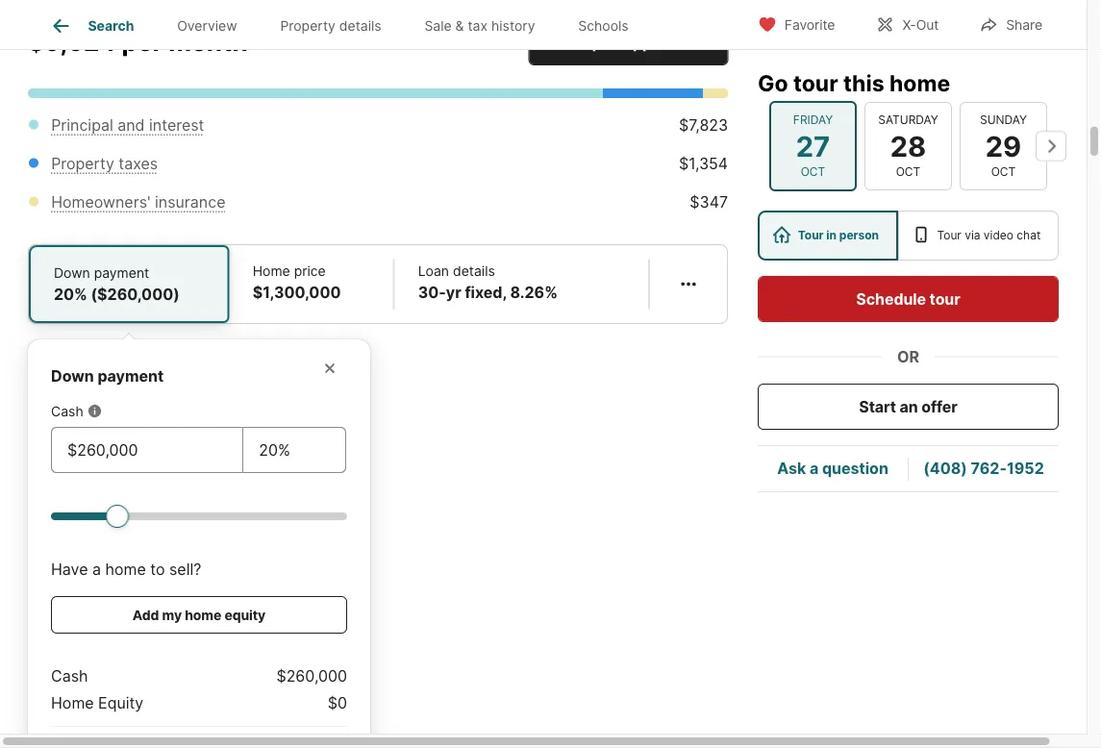 Task type: vqa. For each thing, say whether or not it's contained in the screenshot.
rightmost 2-
no



Task type: locate. For each thing, give the bounding box(es) containing it.
0 vertical spatial home
[[253, 263, 290, 279]]

details for loan details 30-yr fixed, 8.26%
[[453, 263, 495, 279]]

None button
[[770, 101, 857, 191], [865, 102, 952, 190], [960, 102, 1048, 190], [770, 101, 857, 191], [865, 102, 952, 190], [960, 102, 1048, 190]]

0 horizontal spatial oct
[[801, 165, 826, 179]]

1 vertical spatial home
[[105, 560, 146, 579]]

x-out button
[[860, 4, 956, 44]]

home
[[890, 69, 951, 96], [105, 560, 146, 579], [185, 608, 222, 624]]

0 vertical spatial cash
[[51, 404, 83, 420]]

a right have
[[92, 560, 101, 579]]

0 vertical spatial a
[[810, 459, 819, 478]]

search
[[88, 18, 134, 34]]

1 horizontal spatial home
[[185, 608, 222, 624]]

ask a question
[[777, 459, 889, 478]]

payment inside down payment 20% ($260,000)
[[94, 265, 149, 281]]

start an offer button
[[758, 384, 1059, 430]]

0 horizontal spatial a
[[92, 560, 101, 579]]

share
[[1007, 17, 1043, 33]]

and
[[118, 116, 145, 135]]

start an offer
[[859, 397, 958, 416]]

home left "to"
[[105, 560, 146, 579]]

an
[[900, 397, 918, 416]]

0 vertical spatial tour
[[794, 69, 839, 96]]

tour via video chat
[[938, 228, 1041, 242]]

details
[[339, 18, 382, 34], [453, 263, 495, 279]]

next image
[[1036, 131, 1067, 162]]

$1,354
[[679, 154, 728, 173]]

home inside tooltip
[[51, 694, 94, 713]]

1 vertical spatial payment
[[98, 367, 164, 386]]

details up fixed,
[[453, 263, 495, 279]]

loan details 30-yr fixed, 8.26%
[[418, 263, 558, 302]]

0 vertical spatial details
[[339, 18, 382, 34]]

2 horizontal spatial home
[[890, 69, 951, 96]]

tooltip
[[28, 325, 728, 748]]

1 tour from the left
[[798, 228, 824, 242]]

chat
[[1017, 228, 1041, 242]]

add my home equity button
[[51, 597, 347, 634]]

oct inside sunday 29 oct
[[992, 165, 1016, 179]]

1 vertical spatial tour
[[930, 290, 961, 308]]

down down 20%
[[51, 367, 94, 386]]

pre-
[[592, 33, 624, 52]]

list box containing tour in person
[[758, 211, 1059, 261]]

0 horizontal spatial home
[[51, 694, 94, 713]]

home for have a home to sell?
[[105, 560, 146, 579]]

or
[[898, 347, 920, 366]]

$7,823
[[679, 116, 728, 135]]

tour
[[794, 69, 839, 96], [930, 290, 961, 308]]

1 vertical spatial details
[[453, 263, 495, 279]]

1 vertical spatial a
[[92, 560, 101, 579]]

search link
[[49, 14, 134, 38]]

1 vertical spatial down
[[51, 367, 94, 386]]

2 oct from the left
[[896, 165, 921, 179]]

property up reset on the top left
[[280, 18, 336, 34]]

home right my
[[185, 608, 222, 624]]

yr
[[446, 283, 462, 302]]

history
[[492, 18, 535, 34]]

list box
[[758, 211, 1059, 261]]

0 horizontal spatial tour
[[794, 69, 839, 96]]

a
[[810, 459, 819, 478], [92, 560, 101, 579]]

1 vertical spatial property
[[51, 154, 114, 173]]

1 horizontal spatial oct
[[896, 165, 921, 179]]

payment for down payment 20% ($260,000)
[[94, 265, 149, 281]]

tour left via
[[938, 228, 962, 242]]

home left equity
[[51, 694, 94, 713]]

0 horizontal spatial property
[[51, 154, 114, 173]]

1 horizontal spatial details
[[453, 263, 495, 279]]

tour up friday
[[794, 69, 839, 96]]

1 oct from the left
[[801, 165, 826, 179]]

property down principal
[[51, 154, 114, 173]]

homeowners'
[[51, 193, 151, 212]]

oct down 27
[[801, 165, 826, 179]]

x-out
[[903, 17, 939, 33]]

tab list
[[28, 0, 666, 49]]

1 horizontal spatial property
[[280, 18, 336, 34]]

cash up home equity
[[51, 667, 88, 686]]

reset
[[287, 34, 330, 53]]

via
[[965, 228, 981, 242]]

1952
[[1007, 459, 1045, 478]]

home inside button
[[185, 608, 222, 624]]

oct down the 28
[[896, 165, 921, 179]]

&
[[456, 18, 464, 34]]

property
[[280, 18, 336, 34], [51, 154, 114, 173]]

details inside tab
[[339, 18, 382, 34]]

20%
[[54, 285, 87, 304]]

property details tab
[[259, 3, 403, 49]]

tour for tour via video chat
[[938, 228, 962, 242]]

0 horizontal spatial tour
[[798, 228, 824, 242]]

down payment
[[51, 367, 164, 386]]

0 horizontal spatial details
[[339, 18, 382, 34]]

1 horizontal spatial a
[[810, 459, 819, 478]]

1 horizontal spatial tour
[[938, 228, 962, 242]]

0 horizontal spatial home
[[105, 560, 146, 579]]

this
[[844, 69, 885, 96]]

tour inside button
[[930, 290, 961, 308]]

sunday 29 oct
[[980, 113, 1027, 179]]

home for add my home equity
[[185, 608, 222, 624]]

payment down ($260,000)
[[98, 367, 164, 386]]

home up saturday
[[890, 69, 951, 96]]

oct inside friday 27 oct
[[801, 165, 826, 179]]

2 horizontal spatial oct
[[992, 165, 1016, 179]]

tour in person
[[798, 228, 879, 242]]

down inside down payment 20% ($260,000)
[[54, 265, 90, 281]]

reset button
[[286, 27, 331, 61]]

a for have
[[92, 560, 101, 579]]

details right 'reset' popup button
[[339, 18, 382, 34]]

schedule tour
[[857, 290, 961, 308]]

principal and interest
[[51, 116, 204, 135]]

1 vertical spatial cash
[[51, 667, 88, 686]]

share button
[[963, 4, 1059, 44]]

oct down 29
[[992, 165, 1016, 179]]

a right ask
[[810, 459, 819, 478]]

payment for down payment
[[98, 367, 164, 386]]

schools tab
[[557, 3, 650, 49]]

property inside tab
[[280, 18, 336, 34]]

0 vertical spatial payment
[[94, 265, 149, 281]]

1 horizontal spatial home
[[253, 263, 290, 279]]

None text field
[[259, 439, 330, 462]]

oct inside saturday 28 oct
[[896, 165, 921, 179]]

3 oct from the left
[[992, 165, 1016, 179]]

$1,300,000
[[253, 283, 341, 302]]

sale & tax history
[[425, 18, 535, 34]]

principal
[[51, 116, 113, 135]]

taxes
[[119, 154, 158, 173]]

oct
[[801, 165, 826, 179], [896, 165, 921, 179], [992, 165, 1016, 179]]

down for down payment
[[51, 367, 94, 386]]

payment
[[94, 265, 149, 281], [98, 367, 164, 386]]

tour right schedule on the right top
[[930, 290, 961, 308]]

0 vertical spatial property
[[280, 18, 336, 34]]

1 horizontal spatial tour
[[930, 290, 961, 308]]

1 vertical spatial home
[[51, 694, 94, 713]]

month
[[169, 27, 248, 58]]

cash down down payment
[[51, 404, 83, 420]]

$347
[[690, 193, 728, 212]]

sale & tax history tab
[[403, 3, 557, 49]]

tour for go
[[794, 69, 839, 96]]

homeowners' insurance
[[51, 193, 226, 212]]

30-
[[418, 283, 446, 302]]

$9,524
[[28, 27, 116, 58]]

ask a question link
[[777, 459, 889, 478]]

0 vertical spatial down
[[54, 265, 90, 281]]

details inside loan details 30-yr fixed, 8.26%
[[453, 263, 495, 279]]

tour for schedule
[[930, 290, 961, 308]]

2 tour from the left
[[938, 228, 962, 242]]

down up 20%
[[54, 265, 90, 281]]

2 cash from the top
[[51, 667, 88, 686]]

2 vertical spatial home
[[185, 608, 222, 624]]

down
[[54, 265, 90, 281], [51, 367, 94, 386]]

home up $1,300,000
[[253, 263, 290, 279]]

None text field
[[67, 439, 227, 462]]

home inside home price $1,300,000
[[253, 263, 290, 279]]

tour via video chat option
[[898, 211, 1059, 261]]

payment up ($260,000)
[[94, 265, 149, 281]]

tour left "in" at the right top
[[798, 228, 824, 242]]



Task type: describe. For each thing, give the bounding box(es) containing it.
home price $1,300,000
[[253, 263, 341, 302]]

$0
[[328, 694, 347, 713]]

saturday 28 oct
[[879, 113, 939, 179]]

add my home equity
[[133, 608, 266, 624]]

(408) 762-1952 link
[[924, 459, 1045, 478]]

person
[[840, 228, 879, 242]]

property for property details
[[280, 18, 336, 34]]

friday 27 oct
[[794, 113, 833, 179]]

insurance
[[155, 193, 226, 212]]

($260,000)
[[91, 285, 180, 304]]

equity
[[225, 608, 266, 624]]

sell?
[[169, 560, 201, 579]]

get
[[562, 33, 589, 52]]

tour for tour in person
[[798, 228, 824, 242]]

sale
[[425, 18, 452, 34]]

none text field inside tooltip
[[259, 439, 330, 462]]

(408) 762-1952
[[924, 459, 1045, 478]]

principal and interest link
[[51, 116, 204, 135]]

have a home to sell?
[[51, 560, 201, 579]]

fixed,
[[465, 283, 507, 302]]

property taxes
[[51, 154, 158, 173]]

0 vertical spatial home
[[890, 69, 951, 96]]

27
[[796, 129, 831, 163]]

Down Payment Slider range field
[[51, 505, 347, 528]]

tour in person option
[[758, 211, 898, 261]]

details for property details
[[339, 18, 382, 34]]

$9,524 per month
[[28, 27, 248, 58]]

a for ask
[[810, 459, 819, 478]]

down for down payment 20% ($260,000)
[[54, 265, 90, 281]]

get pre-approved button
[[528, 20, 729, 66]]

sunday
[[980, 113, 1027, 127]]

oct for 28
[[896, 165, 921, 179]]

go tour this home
[[758, 69, 951, 96]]

to
[[150, 560, 165, 579]]

tab list containing search
[[28, 0, 666, 49]]

ask
[[777, 459, 806, 478]]

price
[[294, 263, 326, 279]]

equity
[[98, 694, 144, 713]]

home for home equity
[[51, 694, 94, 713]]

in
[[827, 228, 837, 242]]

property for property taxes
[[51, 154, 114, 173]]

property taxes link
[[51, 154, 158, 173]]

add
[[133, 608, 159, 624]]

762-
[[971, 459, 1007, 478]]

get pre-approved
[[562, 33, 695, 52]]

my
[[162, 608, 182, 624]]

property details
[[280, 18, 382, 34]]

overview tab
[[156, 3, 259, 49]]

29
[[986, 129, 1022, 163]]

video
[[984, 228, 1014, 242]]

per
[[122, 27, 163, 58]]

tax
[[468, 18, 488, 34]]

loan
[[418, 263, 449, 279]]

schedule
[[857, 290, 926, 308]]

home equity
[[51, 694, 144, 713]]

schools
[[578, 18, 629, 34]]

(408)
[[924, 459, 968, 478]]

favorite button
[[742, 4, 852, 44]]

8.26%
[[510, 283, 558, 302]]

oct for 29
[[992, 165, 1016, 179]]

offer
[[922, 397, 958, 416]]

saturday
[[879, 113, 939, 127]]

$260,000
[[277, 667, 347, 686]]

overview
[[177, 18, 237, 34]]

home for home price $1,300,000
[[253, 263, 290, 279]]

schedule tour button
[[758, 276, 1059, 322]]

go
[[758, 69, 789, 96]]

have
[[51, 560, 88, 579]]

oct for 27
[[801, 165, 826, 179]]

question
[[822, 459, 889, 478]]

down payment 20% ($260,000)
[[54, 265, 180, 304]]

1 cash from the top
[[51, 404, 83, 420]]

start
[[859, 397, 897, 416]]

approved
[[624, 33, 695, 52]]

favorite
[[785, 17, 835, 33]]

friday
[[794, 113, 833, 127]]

interest
[[149, 116, 204, 135]]

homeowners' insurance link
[[51, 193, 226, 212]]

tooltip containing down payment
[[28, 325, 728, 748]]

x-
[[903, 17, 917, 33]]



